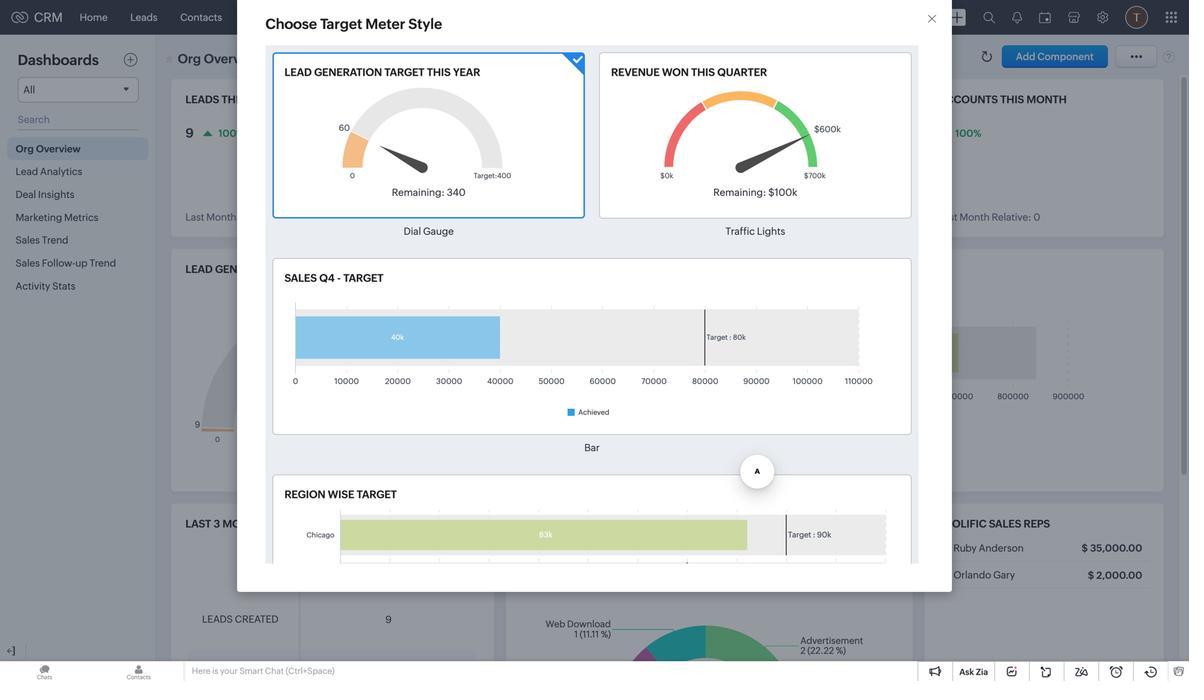 Task type: vqa. For each thing, say whether or not it's contained in the screenshot.
10, corresponding to High
no



Task type: locate. For each thing, give the bounding box(es) containing it.
2 horizontal spatial last month relative: 0
[[939, 212, 1041, 223]]

0 vertical spatial 9
[[185, 126, 194, 141]]

1 vertical spatial $
[[1082, 543, 1088, 554]]

2 horizontal spatial month
[[1027, 93, 1067, 106]]

3 last month relative: 0 from the left
[[939, 212, 1041, 223]]

trend
[[42, 235, 68, 246], [90, 258, 116, 269]]

march 2024
[[359, 558, 418, 570]]

2 month from the left
[[458, 212, 488, 223]]

crm link
[[11, 10, 63, 25]]

last 3 months performance monitor
[[185, 518, 405, 531]]

profile image
[[1126, 6, 1148, 29]]

all
[[287, 55, 296, 63]]

0 vertical spatial lead
[[285, 66, 312, 79]]

gauge
[[423, 226, 454, 237]]

9
[[185, 126, 194, 141], [386, 614, 392, 626]]

revenue
[[611, 66, 660, 79]]

9 down "leads this month"
[[185, 126, 194, 141]]

$ down revenue
[[437, 126, 445, 141]]

this left year
[[427, 66, 451, 79]]

1 0 from the left
[[280, 212, 287, 223]]

activity stats
[[16, 281, 75, 292]]

1 last from the left
[[185, 212, 204, 223]]

1 horizontal spatial 0
[[531, 212, 538, 223]]

sales left q4
[[285, 272, 317, 285]]

zia
[[976, 668, 988, 678]]

$ left 2,000.00
[[1088, 570, 1094, 581]]

$ left 35,000.00
[[1082, 543, 1088, 554]]

logo image
[[11, 12, 28, 23]]

1 this from the left
[[427, 66, 451, 79]]

month for 9
[[206, 212, 237, 223]]

1 relative: from the left
[[239, 212, 278, 223]]

trend right up
[[90, 258, 116, 269]]

region
[[285, 489, 326, 501]]

deal insights
[[16, 189, 74, 200]]

lead down all users
[[285, 66, 312, 79]]

1 horizontal spatial remaining:
[[714, 187, 767, 198]]

2,000.00
[[1097, 570, 1143, 581]]

sales follow-up trend link
[[7, 252, 149, 275]]

this for accounts
[[1001, 93, 1024, 106]]

leads for leads by source
[[520, 518, 554, 531]]

1 horizontal spatial relative:
[[490, 212, 529, 223]]

- right the target
[[328, 263, 332, 276]]

gary
[[994, 570, 1015, 581]]

37,000.00
[[448, 126, 513, 141]]

tasks link
[[348, 0, 396, 34]]

org overview link
[[7, 137, 149, 160]]

month for $ 37,000.00
[[514, 93, 554, 106]]

0 horizontal spatial 100%
[[218, 128, 245, 139]]

2 last month relative: 0 from the left
[[437, 212, 538, 223]]

deals in pipeline
[[688, 93, 783, 106]]

9 down march 2024
[[386, 614, 392, 626]]

3
[[214, 518, 220, 531]]

0 vertical spatial leads
[[185, 93, 219, 106]]

1 month from the left
[[248, 93, 288, 106]]

your
[[220, 667, 238, 676]]

0 horizontal spatial lead
[[16, 166, 38, 177]]

relative: for 9
[[239, 212, 278, 223]]

prolific sales reps
[[939, 518, 1050, 531]]

bar
[[585, 442, 600, 454]]

calendar image
[[1039, 12, 1051, 23]]

sales for sales trend
[[16, 235, 40, 246]]

$ for $ 37,000.00
[[437, 126, 445, 141]]

0 horizontal spatial trend
[[42, 235, 68, 246]]

leads by source
[[520, 518, 616, 531]]

0 horizontal spatial this
[[427, 66, 451, 79]]

0
[[280, 212, 287, 223], [531, 212, 538, 223], [1034, 212, 1041, 223]]

choose target meter style
[[265, 16, 442, 32]]

target
[[320, 16, 362, 32], [384, 66, 425, 79], [343, 272, 384, 285], [357, 489, 397, 501]]

sales up activity
[[16, 258, 40, 269]]

this
[[222, 93, 245, 106], [488, 93, 511, 106], [1001, 93, 1024, 106], [334, 263, 358, 276]]

1 horizontal spatial last month relative: 0
[[437, 212, 538, 223]]

reps
[[1024, 518, 1050, 531]]

relative: for $ 37,000.00
[[490, 212, 529, 223]]

3 month from the left
[[960, 212, 990, 223]]

remaining: 340
[[392, 187, 466, 198]]

0 horizontal spatial month
[[206, 212, 237, 223]]

2 remaining: from the left
[[714, 187, 767, 198]]

1 remaining: from the left
[[392, 187, 445, 198]]

2 vertical spatial leads
[[202, 614, 233, 625]]

remaining: $100k
[[714, 187, 798, 198]]

1 horizontal spatial this
[[691, 66, 715, 79]]

deals link
[[300, 0, 348, 34]]

1 last month relative: 0 from the left
[[185, 212, 287, 223]]

0 horizontal spatial month
[[248, 93, 288, 106]]

0 horizontal spatial remaining:
[[392, 187, 445, 198]]

performance
[[272, 518, 352, 531]]

2 month from the left
[[514, 93, 554, 106]]

sales down marketing
[[16, 235, 40, 246]]

sales for sales follow-up trend
[[16, 258, 40, 269]]

dial gauge
[[404, 226, 454, 237]]

relative:
[[239, 212, 278, 223], [490, 212, 529, 223], [992, 212, 1032, 223]]

100% down "leads this month"
[[218, 128, 245, 139]]

month for 9
[[248, 93, 288, 106]]

choose
[[265, 16, 317, 32]]

org
[[16, 143, 34, 155]]

ask
[[960, 668, 974, 678]]

0 vertical spatial sales
[[16, 235, 40, 246]]

remaining:
[[392, 187, 445, 198], [714, 187, 767, 198]]

home link
[[68, 0, 119, 34]]

search element
[[975, 0, 1004, 35]]

dashboards
[[18, 52, 99, 68]]

contacts link
[[169, 0, 234, 34]]

0 horizontal spatial last
[[185, 212, 204, 223]]

1 vertical spatial lead
[[16, 166, 38, 177]]

leads
[[185, 93, 219, 106], [520, 518, 554, 531], [202, 614, 233, 625]]

sales follow-up trend
[[16, 258, 116, 269]]

revenue this month
[[437, 93, 554, 106]]

this up deals
[[691, 66, 715, 79]]

1 100% from the left
[[218, 128, 245, 139]]

2 horizontal spatial last
[[939, 212, 958, 223]]

trend down marketing metrics
[[42, 235, 68, 246]]

0 horizontal spatial relative:
[[239, 212, 278, 223]]

0 vertical spatial trend
[[42, 235, 68, 246]]

dial
[[404, 226, 421, 237]]

$ for $ 35,000.00
[[1082, 543, 1088, 554]]

2 last from the left
[[437, 212, 456, 223]]

1 horizontal spatial lead
[[285, 66, 312, 79]]

orlando gary
[[954, 570, 1015, 581]]

Search text field
[[18, 110, 138, 130]]

lead for lead analytics
[[16, 166, 38, 177]]

deal insights link
[[7, 183, 149, 206]]

0 horizontal spatial last month relative: 0
[[185, 212, 287, 223]]

created
[[235, 614, 279, 625]]

2 vertical spatial sales
[[285, 272, 317, 285]]

1 vertical spatial 9
[[386, 614, 392, 626]]

0 horizontal spatial -
[[328, 263, 332, 276]]

here is your smart chat (ctrl+space)
[[192, 667, 335, 676]]

2 relative: from the left
[[490, 212, 529, 223]]

1 horizontal spatial 100%
[[955, 128, 982, 139]]

0 horizontal spatial 9
[[185, 126, 194, 141]]

remaining: up traffic on the top right of page
[[714, 187, 767, 198]]

users
[[297, 55, 317, 63]]

anderson
[[979, 543, 1024, 554]]

orlando
[[954, 570, 992, 581]]

last for $ 37,000.00
[[437, 212, 456, 223]]

2 horizontal spatial 0
[[1034, 212, 1041, 223]]

stats
[[52, 281, 75, 292]]

2 horizontal spatial month
[[960, 212, 990, 223]]

340
[[447, 187, 466, 198]]

month
[[206, 212, 237, 223], [458, 212, 488, 223], [960, 212, 990, 223]]

1 month from the left
[[206, 212, 237, 223]]

1 horizontal spatial month
[[458, 212, 488, 223]]

lead up 'deal'
[[16, 166, 38, 177]]

last month relative: 0
[[185, 212, 287, 223], [437, 212, 538, 223], [939, 212, 1041, 223]]

month for $ 37,000.00
[[458, 212, 488, 223]]

- right q4
[[337, 272, 341, 285]]

3 0 from the left
[[1034, 212, 1041, 223]]

0 vertical spatial $
[[437, 126, 445, 141]]

remaining: left 340
[[392, 187, 445, 198]]

home
[[80, 12, 108, 23]]

None button
[[1002, 45, 1108, 68]]

region wise target
[[285, 489, 397, 501]]

100% down accounts
[[955, 128, 982, 139]]

sales for sales q4 - target
[[285, 272, 317, 285]]

pipeline
[[737, 93, 783, 106]]

3 last from the left
[[939, 212, 958, 223]]

2 horizontal spatial relative:
[[992, 212, 1032, 223]]

by
[[557, 518, 570, 531]]

follow-
[[42, 258, 75, 269]]

1 vertical spatial leads
[[520, 518, 554, 531]]

0 horizontal spatial 0
[[280, 212, 287, 223]]

accounts
[[939, 93, 998, 106]]

insights
[[38, 189, 74, 200]]

2 vertical spatial $
[[1088, 570, 1094, 581]]

1 vertical spatial sales
[[16, 258, 40, 269]]

this
[[427, 66, 451, 79], [691, 66, 715, 79]]

lead generation target this year
[[285, 66, 480, 79]]

traffic lights
[[726, 226, 785, 237]]

last
[[185, 212, 204, 223], [437, 212, 456, 223], [939, 212, 958, 223]]

help image
[[1163, 50, 1175, 63]]

1 horizontal spatial last
[[437, 212, 456, 223]]

$ for $ 2,000.00
[[1088, 570, 1094, 581]]

wise
[[328, 489, 354, 501]]

1 horizontal spatial trend
[[90, 258, 116, 269]]

sales
[[16, 235, 40, 246], [16, 258, 40, 269], [285, 272, 317, 285]]

source
[[572, 518, 616, 531]]

activity
[[16, 281, 50, 292]]

2 0 from the left
[[531, 212, 538, 223]]

marketing metrics link
[[7, 206, 149, 229]]

sales trend link
[[7, 229, 149, 252]]

1 horizontal spatial month
[[514, 93, 554, 106]]



Task type: describe. For each thing, give the bounding box(es) containing it.
sales
[[989, 518, 1022, 531]]

smart
[[240, 667, 263, 676]]

(ctrl+space)
[[286, 667, 335, 676]]

0 for $ 37,000.00
[[531, 212, 538, 223]]

ask zia
[[960, 668, 988, 678]]

here
[[192, 667, 211, 676]]

lead analytics
[[16, 166, 82, 177]]

generation
[[314, 66, 382, 79]]

up
[[75, 258, 88, 269]]

deals
[[688, 93, 722, 106]]

leads for leads created
[[202, 614, 233, 625]]

remaining: for quarter
[[714, 187, 767, 198]]

1 horizontal spatial 9
[[386, 614, 392, 626]]

traffic
[[726, 226, 755, 237]]

create menu element
[[940, 0, 975, 34]]

q4
[[319, 272, 335, 285]]

0 for 9
[[280, 212, 287, 223]]

achieved
[[824, 465, 855, 474]]

$100k
[[769, 187, 798, 198]]

search image
[[983, 11, 995, 23]]

chats image
[[0, 662, 89, 682]]

3 month from the left
[[1027, 93, 1067, 106]]

marketing
[[16, 212, 62, 223]]

35,000.00
[[1090, 543, 1143, 554]]

lead generation target - this year
[[185, 263, 388, 276]]

meetings link
[[396, 0, 461, 34]]

revenue won this quarter
[[611, 66, 767, 79]]

sales q4 - target
[[285, 272, 384, 285]]

last for 9
[[185, 212, 204, 223]]

8
[[688, 118, 696, 132]]

3 relative: from the left
[[992, 212, 1032, 223]]

sales trend
[[16, 235, 68, 246]]

tasks
[[360, 12, 385, 23]]

2 100% from the left
[[955, 128, 982, 139]]

deals
[[312, 12, 337, 23]]

accounts link
[[234, 0, 300, 34]]

accounts
[[245, 12, 289, 23]]

this for revenue
[[488, 93, 511, 106]]

$ 2,000.00
[[1088, 570, 1143, 581]]

year
[[453, 66, 480, 79]]

leads link
[[119, 0, 169, 34]]

leads
[[130, 12, 158, 23]]

metrics
[[64, 212, 98, 223]]

marketing metrics
[[16, 212, 98, 223]]

chat
[[265, 667, 284, 676]]

meetings
[[407, 12, 450, 23]]

lead for lead generation target this year
[[285, 66, 312, 79]]

this for leads
[[222, 93, 245, 106]]

meter
[[365, 16, 405, 32]]

lead analytics link
[[7, 160, 149, 183]]

overview
[[36, 143, 81, 155]]

leads for leads this month
[[185, 93, 219, 106]]

quarter
[[718, 66, 767, 79]]

last month relative: 0 for 9
[[185, 212, 287, 223]]

accounts this month
[[939, 93, 1067, 106]]

ruby
[[954, 543, 977, 554]]

deal
[[16, 189, 36, 200]]

1 horizontal spatial -
[[337, 272, 341, 285]]

generation
[[215, 263, 283, 276]]

leads this month
[[185, 93, 288, 106]]

in
[[724, 93, 735, 106]]

revenue
[[437, 93, 485, 106]]

prolific
[[939, 518, 987, 531]]

lead
[[185, 263, 213, 276]]

leads created
[[202, 614, 279, 625]]

activity stats link
[[7, 275, 149, 298]]

2 this from the left
[[691, 66, 715, 79]]

signals image
[[1012, 11, 1022, 23]]

remaining: for this
[[392, 187, 445, 198]]

contacts image
[[94, 662, 183, 682]]

style
[[409, 16, 442, 32]]

won
[[662, 66, 689, 79]]

1 vertical spatial trend
[[90, 258, 116, 269]]

last
[[185, 518, 211, 531]]

analytics
[[40, 166, 82, 177]]

target
[[285, 263, 326, 276]]

contacts
[[180, 12, 222, 23]]

$ 35,000.00
[[1082, 543, 1143, 554]]

monitor
[[354, 518, 405, 531]]

profile element
[[1117, 0, 1157, 34]]

crm
[[34, 10, 63, 25]]

org overview
[[16, 143, 81, 155]]

$ 37,000.00
[[437, 126, 513, 141]]

last month relative: 0 for $ 37,000.00
[[437, 212, 538, 223]]

create menu image
[[949, 9, 966, 26]]

signals element
[[1004, 0, 1031, 35]]



